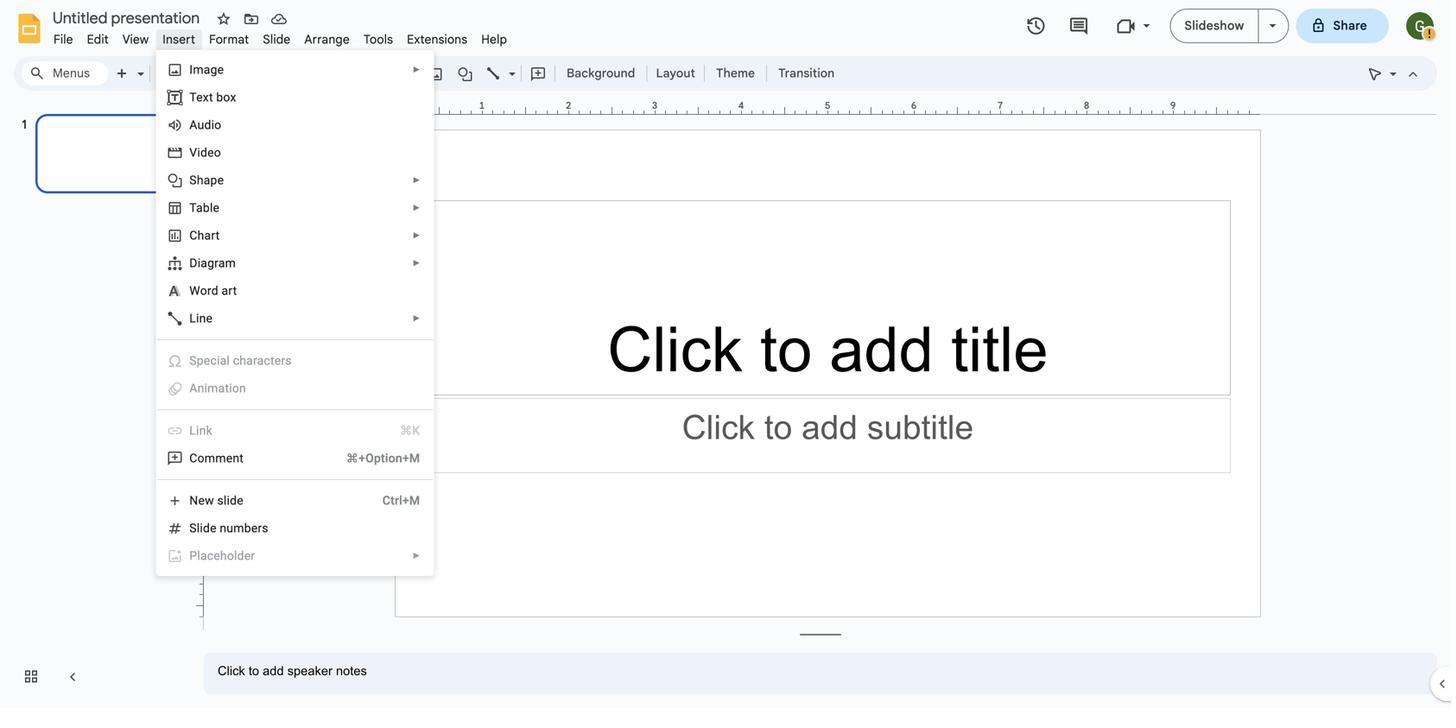 Task type: describe. For each thing, give the bounding box(es) containing it.
menu item containing spe
[[167, 353, 420, 370]]

e
[[210, 521, 217, 536]]

mage
[[193, 63, 224, 77]]

box
[[216, 90, 236, 105]]

menu item containing p
[[167, 548, 421, 565]]

c
[[210, 354, 217, 368]]

new slide n element
[[189, 494, 249, 508]]

edit
[[87, 32, 109, 47]]

insert menu item
[[156, 29, 202, 50]]

co
[[189, 451, 205, 466]]

slid
[[189, 521, 210, 536]]

p laceholder
[[189, 549, 255, 563]]

video v element
[[189, 146, 226, 160]]

laceholder
[[197, 549, 255, 563]]

menu item containing lin
[[167, 422, 420, 440]]

d
[[189, 256, 198, 270]]

ext
[[196, 90, 213, 105]]

nimation
[[198, 381, 246, 396]]

application containing slideshow
[[0, 0, 1451, 708]]

audio u element
[[189, 118, 227, 132]]

share
[[1334, 18, 1368, 33]]

► for s hape
[[412, 175, 421, 185]]

insert
[[163, 32, 195, 47]]

a nimation
[[189, 381, 246, 396]]

m
[[205, 451, 215, 466]]

Rename text field
[[47, 7, 210, 28]]

a u dio
[[189, 118, 221, 132]]

slide
[[263, 32, 291, 47]]

b
[[203, 201, 210, 215]]

► for d iagram
[[412, 258, 421, 268]]

k
[[206, 424, 212, 438]]

transition
[[779, 66, 835, 81]]

insert image image
[[426, 61, 446, 86]]

link k element
[[189, 424, 218, 438]]

share button
[[1296, 9, 1389, 43]]

menu bar banner
[[0, 0, 1451, 708]]

v
[[189, 146, 197, 160]]

layout button
[[651, 60, 701, 86]]

characters
[[233, 354, 292, 368]]

a for nimation
[[189, 381, 198, 396]]

n
[[189, 494, 198, 508]]

⌘+option+m
[[346, 451, 420, 466]]

slid e numbers
[[189, 521, 268, 536]]

► for i mage
[[412, 65, 421, 75]]

line
[[189, 311, 213, 326]]

menu inside application
[[115, 50, 434, 708]]

ta b le
[[189, 201, 220, 215]]

s hape
[[189, 173, 224, 187]]

file
[[54, 32, 73, 47]]

ctrl+m element
[[362, 492, 420, 510]]

format menu item
[[202, 29, 256, 50]]

ideo
[[197, 146, 221, 160]]

i
[[189, 63, 193, 77]]

ment
[[215, 451, 244, 466]]

extensions menu item
[[400, 29, 475, 50]]

menu item containing a
[[167, 380, 420, 397]]

animation a element
[[189, 381, 251, 396]]

ta
[[189, 201, 203, 215]]

shape image
[[456, 61, 476, 86]]

arrange
[[304, 32, 350, 47]]

theme
[[716, 66, 755, 81]]

presentation options image
[[1270, 24, 1277, 28]]

text box t element
[[189, 90, 242, 105]]

comment m element
[[189, 451, 249, 466]]

table b element
[[189, 201, 225, 215]]

numbers
[[220, 521, 268, 536]]



Task type: vqa. For each thing, say whether or not it's contained in the screenshot.
first Alfa Slab One from the bottom
no



Task type: locate. For each thing, give the bounding box(es) containing it.
1 horizontal spatial art
[[222, 284, 237, 298]]

h
[[198, 229, 204, 243]]

► for art
[[412, 231, 421, 241]]

menu bar containing file
[[47, 22, 514, 51]]

slide
[[217, 494, 243, 508]]

menu item up ment at bottom left
[[167, 422, 420, 440]]

art right c
[[204, 229, 220, 243]]

0 horizontal spatial art
[[204, 229, 220, 243]]

c
[[189, 229, 198, 243]]

w
[[189, 284, 200, 298]]

4 menu item from the top
[[167, 548, 421, 565]]

3 menu item from the top
[[167, 422, 420, 440]]

dio
[[204, 118, 221, 132]]

menu item
[[167, 353, 420, 370], [167, 380, 420, 397], [167, 422, 420, 440], [167, 548, 421, 565]]

w ord art
[[189, 284, 237, 298]]

ctrl+m
[[383, 494, 420, 508]]

ord
[[200, 284, 218, 298]]

Menus field
[[22, 61, 108, 86]]

tools
[[364, 32, 393, 47]]

layout
[[656, 66, 695, 81]]

i mage
[[189, 63, 224, 77]]

application
[[0, 0, 1451, 708]]

1 menu item from the top
[[167, 353, 420, 370]]

⌘k
[[400, 424, 420, 438]]

art right ord
[[222, 284, 237, 298]]

menu bar inside menu bar banner
[[47, 22, 514, 51]]

1 ► from the top
[[412, 65, 421, 75]]

arrange menu item
[[298, 29, 357, 50]]

iagram
[[198, 256, 236, 270]]

2 a from the top
[[189, 381, 198, 396]]

line q element
[[189, 311, 218, 326]]

word art w element
[[189, 284, 242, 298]]

lin k
[[189, 424, 212, 438]]

slide numbers e element
[[189, 521, 274, 536]]

► for p laceholder
[[412, 551, 421, 561]]

art
[[204, 229, 220, 243], [222, 284, 237, 298]]

menu
[[115, 50, 434, 708]]

p
[[189, 549, 197, 563]]

0 vertical spatial a
[[189, 118, 197, 132]]

ial
[[217, 354, 230, 368]]

⌘k element
[[379, 422, 420, 440]]

help menu item
[[475, 29, 514, 50]]

Star checkbox
[[212, 7, 236, 31]]

extensions
[[407, 32, 468, 47]]

slide menu item
[[256, 29, 298, 50]]

⌘+option+m element
[[326, 450, 420, 467]]

n ew slide
[[189, 494, 243, 508]]

menu item down numbers at the left bottom
[[167, 548, 421, 565]]

format
[[209, 32, 249, 47]]

menu containing i
[[115, 50, 434, 708]]

t ext box
[[189, 90, 236, 105]]

co m ment
[[189, 451, 244, 466]]

1 a from the top
[[189, 118, 197, 132]]

menu bar
[[47, 22, 514, 51]]

a left 'dio'
[[189, 118, 197, 132]]

hape
[[197, 173, 224, 187]]

d iagram
[[189, 256, 236, 270]]

mode and view toolbar
[[1362, 0, 1439, 456]]

spe
[[189, 354, 210, 368]]

menu item down characters
[[167, 380, 420, 397]]

file menu item
[[47, 29, 80, 50]]

background button
[[559, 60, 643, 86]]

6 ► from the top
[[412, 314, 421, 324]]

transition button
[[771, 60, 843, 86]]

theme button
[[708, 60, 763, 86]]

3 ► from the top
[[412, 203, 421, 213]]

navigation
[[0, 98, 190, 708]]

2 menu item from the top
[[167, 380, 420, 397]]

le
[[210, 201, 220, 215]]

1 vertical spatial a
[[189, 381, 198, 396]]

spe c ial characters
[[189, 354, 292, 368]]

► for le
[[412, 203, 421, 213]]

menu item up nimation
[[167, 353, 420, 370]]

slideshow
[[1185, 18, 1245, 33]]

lin
[[189, 424, 206, 438]]

►
[[412, 65, 421, 75], [412, 175, 421, 185], [412, 203, 421, 213], [412, 231, 421, 241], [412, 258, 421, 268], [412, 314, 421, 324], [412, 551, 421, 561]]

7 ► from the top
[[412, 551, 421, 561]]

view
[[123, 32, 149, 47]]

slideshow button
[[1170, 9, 1259, 43]]

art for w ord art
[[222, 284, 237, 298]]

image i element
[[189, 63, 229, 77]]

shape s element
[[189, 173, 229, 187]]

a for u
[[189, 118, 197, 132]]

special characters c element
[[189, 354, 297, 368]]

a down spe
[[189, 381, 198, 396]]

diagram d element
[[189, 256, 241, 270]]

4 ► from the top
[[412, 231, 421, 241]]

s
[[189, 173, 197, 187]]

art for c h art
[[204, 229, 220, 243]]

2 ► from the top
[[412, 175, 421, 185]]

background
[[567, 66, 635, 81]]

view menu item
[[116, 29, 156, 50]]

edit menu item
[[80, 29, 116, 50]]

c h art
[[189, 229, 220, 243]]

a
[[189, 118, 197, 132], [189, 381, 198, 396]]

placeholder p element
[[189, 549, 260, 563]]

t
[[189, 90, 196, 105]]

u
[[197, 118, 204, 132]]

tools menu item
[[357, 29, 400, 50]]

ew
[[198, 494, 214, 508]]

main toolbar
[[107, 60, 843, 86]]

v ideo
[[189, 146, 221, 160]]

5 ► from the top
[[412, 258, 421, 268]]

help
[[481, 32, 507, 47]]

chart h element
[[189, 229, 225, 243]]

0 vertical spatial art
[[204, 229, 220, 243]]

1 vertical spatial art
[[222, 284, 237, 298]]



